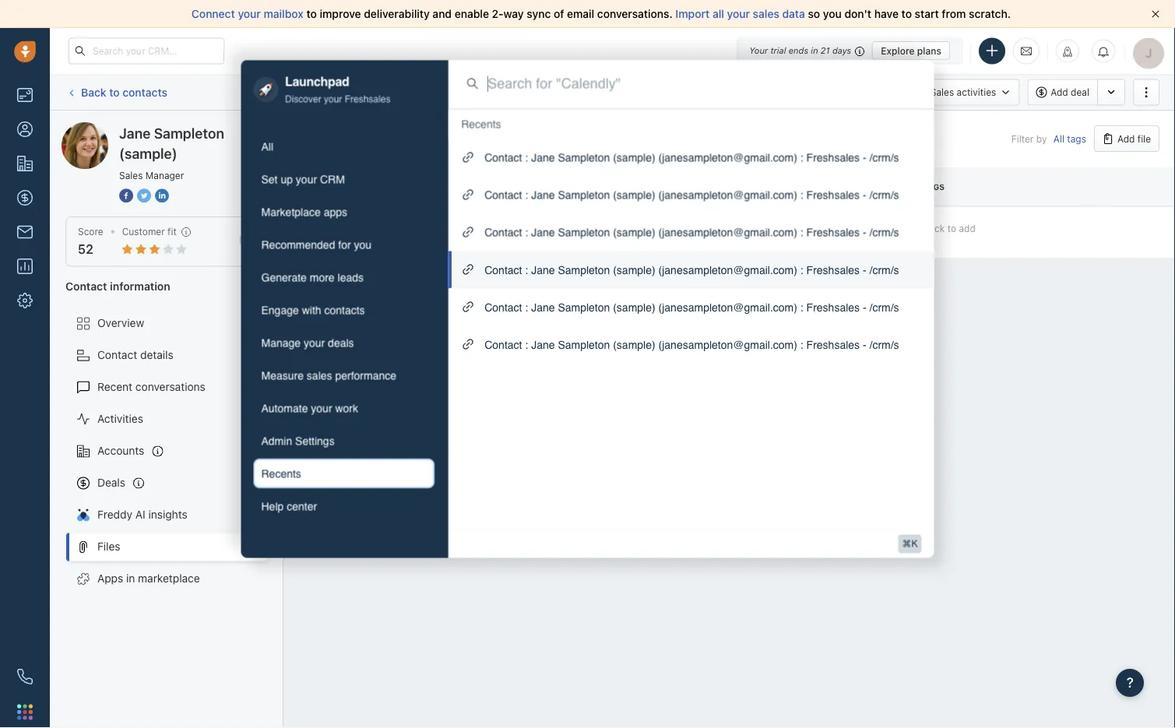 Task type: locate. For each thing, give the bounding box(es) containing it.
back to contacts link
[[65, 80, 168, 105]]

contacts inside button
[[325, 304, 365, 316]]

your right up
[[296, 173, 317, 185]]

contact : jane sampleton (sample) (janesampleton@gmail.com) : freshsales - /crm/sales/contacts/27013954202?tab=sales_accounts
[[485, 226, 1136, 239]]

contact for contact details
[[97, 349, 137, 362]]

recent
[[97, 381, 133, 394]]

Search your CRM... text field
[[69, 38, 224, 64]]

to left refresh.
[[651, 87, 660, 97]]

jane sampleton (sample)
[[119, 125, 224, 162]]

1 horizontal spatial file
[[745, 182, 762, 191]]

1 horizontal spatial add
[[1118, 133, 1136, 144]]

contact
[[485, 152, 523, 164], [485, 189, 523, 201], [485, 226, 523, 239], [485, 264, 523, 276], [65, 280, 107, 292], [485, 301, 523, 314], [485, 339, 523, 351], [97, 349, 137, 362]]

1 vertical spatial contacts
[[325, 304, 365, 316]]

2-
[[492, 7, 504, 20]]

1 horizontal spatial contacts
[[325, 304, 365, 316]]

all button
[[254, 132, 435, 161]]

add file
[[1118, 133, 1152, 144]]

5 (janesampleton@gmail.com) from the top
[[659, 301, 798, 314]]

0 vertical spatial sales
[[753, 7, 780, 20]]

file for file size
[[745, 182, 762, 191]]

by
[[1037, 133, 1048, 144]]

freshsales down 3
[[807, 264, 860, 276]]

smith
[[591, 227, 616, 238]]

6 (janesampleton@gmail.com) from the top
[[659, 339, 798, 351]]

your
[[238, 7, 261, 20], [728, 7, 751, 20], [324, 93, 342, 104], [296, 173, 317, 185], [304, 336, 325, 349], [311, 402, 332, 414]]

overview
[[97, 317, 144, 330]]

leads
[[338, 271, 364, 283]]

days right 3
[[843, 227, 864, 238]]

3 (janesampleton@gmail.com) from the top
[[659, 226, 798, 239]]

0 horizontal spatial click
[[627, 87, 649, 97]]

contacts down generate more leads 'button'
[[325, 304, 365, 316]]

you right for
[[354, 238, 372, 251]]

deal
[[1072, 87, 1090, 98]]

you inside button
[[354, 238, 372, 251]]

click right 'available.'
[[627, 87, 649, 97]]

(janesampleton@gmail.com)
[[659, 152, 798, 164], [659, 189, 798, 201], [659, 226, 798, 239], [659, 264, 798, 276], [659, 301, 798, 314], [659, 339, 798, 351]]

email button
[[541, 79, 597, 106]]

with
[[302, 304, 322, 316]]

sampleton for contact : jane sampleton (sample) (janesampleton@gmail.com) : freshsales - /crm/sales/contacts/27013954202?tab=recent-activities.tasks
[[558, 301, 610, 314]]

0 vertical spatial you
[[824, 7, 842, 20]]

refresh.
[[663, 87, 697, 97]]

1 vertical spatial /crm/sales/contacts/27013954202?tab=recent-
[[870, 301, 1095, 314]]

set
[[261, 173, 278, 185]]

jane for contact : jane sampleton (sample) (janesampleton@gmail.com) : freshsales - /crm/sales/contacts/27013954202?tab=recent-activities.tasks
[[532, 301, 555, 314]]

updates available. click to refresh.
[[544, 87, 697, 97]]

contact for contact : jane sampleton (sample) (janesampleton@gmail.com) : freshsales - /crm/sales/contacts/27013954202?tab=deals
[[485, 189, 523, 201]]

1 vertical spatial sales
[[119, 170, 143, 181]]

2 vertical spatial /crm/sales/contacts/27013954202?tab=recent-
[[870, 339, 1095, 351]]

2 file from the left
[[656, 183, 673, 192]]

manage your deals
[[261, 336, 354, 349]]

activities.tasks
[[1095, 301, 1165, 314]]

recents inside recents "button"
[[261, 467, 301, 480]]

freshsales for contact : jane sampleton (sample) (janesampleton@gmail.com) : freshsales - /crm/sales/contacts/27013954202?tab=deals
[[807, 189, 860, 201]]

your left 'deals'
[[304, 336, 325, 349]]

add inside button
[[1118, 133, 1136, 144]]

1 /crm/sales/contacts/27013954202?tab=recent- from the top
[[870, 264, 1095, 276]]

to left add
[[948, 223, 957, 234]]

0 horizontal spatial in
[[126, 572, 135, 585]]

0 horizontal spatial file
[[656, 183, 673, 192]]

sampleton for contact : jane sampleton (sample) (janesampleton@gmail.com) : freshsales - /crm/sales/contacts/27013954202?tab=sales_accounts
[[558, 226, 610, 239]]

0 vertical spatial /crm/sales/contacts/27013954202?tab=recent-
[[870, 264, 1095, 276]]

name
[[299, 183, 323, 192]]

1 vertical spatial add
[[1118, 133, 1136, 144]]

days right '21'
[[833, 46, 852, 56]]

all up set
[[261, 140, 274, 153]]

1 vertical spatial click
[[924, 223, 946, 234]]

(sample)
[[119, 145, 177, 162], [613, 152, 656, 164], [613, 189, 656, 201], [613, 226, 656, 239], [613, 264, 656, 276], [613, 301, 656, 314], [613, 339, 656, 351]]

engage with contacts button
[[254, 295, 435, 325]]

- for contact : jane sampleton (sample) (janesampleton@gmail.com) : freshsales - /crm/sales/contacts/27013954202?tab=deals
[[863, 189, 867, 201]]

sales for sales activities
[[931, 87, 955, 98]]

0 vertical spatial sales
[[931, 87, 955, 98]]

0 horizontal spatial add
[[1052, 87, 1069, 98]]

0 horizontal spatial all
[[261, 140, 274, 153]]

all right by
[[1054, 133, 1065, 144]]

measure sales performance button
[[254, 361, 435, 390]]

0 horizontal spatial contacts
[[123, 86, 168, 98]]

how to attach files to contacts?
[[335, 226, 478, 236]]

recents button
[[254, 459, 435, 488]]

phone element
[[9, 662, 41, 693]]

improve
[[320, 7, 361, 20]]

1 (janesampleton@gmail.com) from the top
[[659, 152, 798, 164]]

admin
[[261, 435, 292, 447]]

freshsales up added
[[807, 152, 860, 164]]

on
[[865, 183, 878, 192]]

marketplace
[[138, 572, 200, 585]]

0 horizontal spatial you
[[354, 238, 372, 251]]

to
[[307, 7, 317, 20], [902, 7, 913, 20], [109, 86, 120, 98], [651, 87, 660, 97], [948, 223, 957, 234], [358, 226, 367, 236], [422, 226, 431, 236]]

generate more leads button
[[254, 262, 435, 292]]

freshsales for contact : jane sampleton (sample) (janesampleton@gmail.com) : freshsales - /crm/sales/contacts/27013954202?tab=recent-activities.appointm
[[807, 264, 860, 276]]

contact details
[[97, 349, 174, 362]]

0 horizontal spatial sales
[[119, 170, 143, 181]]

1 file from the left
[[745, 182, 762, 191]]

in
[[812, 46, 819, 56], [126, 572, 135, 585]]

sales up "facebook circled" icon
[[119, 170, 143, 181]]

- for contact : jane sampleton (sample) (janesampleton@gmail.com) : freshsales - /crm/sales/contacts/27013954202?tab=sales_accounts
[[863, 226, 867, 239]]

/crm/sales/contacts/27013954202?tab=recent- for activities.tasks
[[870, 301, 1095, 314]]

sales up automate your work
[[307, 369, 332, 382]]

how to attach files to contacts? link
[[335, 224, 478, 241]]

activities.appointm
[[1095, 264, 1176, 276]]

freshsales up 3
[[807, 189, 860, 201]]

twitter circled image
[[137, 187, 151, 204]]

email
[[567, 7, 595, 20]]

1 horizontal spatial click
[[924, 223, 946, 234]]

launchpad
[[285, 74, 349, 89]]

jane
[[119, 125, 151, 141], [532, 152, 555, 164], [532, 189, 555, 201], [532, 226, 555, 239], [532, 264, 555, 276], [532, 301, 555, 314], [532, 339, 555, 351]]

sales left activities
[[931, 87, 955, 98]]

import
[[676, 7, 710, 20]]

sales activities
[[931, 87, 997, 98]]

/crm/sales/contacts/27013954202?tab=recent- for activities.appointm
[[870, 264, 1095, 276]]

1 vertical spatial you
[[354, 238, 372, 251]]

sampleton for contact : jane sampleton (sample) (janesampleton@gmail.com) : freshsales - /crm/sales/contacts/27013954202?tab=deals
[[558, 189, 610, 201]]

add
[[1052, 87, 1069, 98], [1118, 133, 1136, 144]]

contact for contact : jane sampleton (sample) (janesampleton@gmail.com) : freshsales - /crm/sales/contacts/27013954202?tab=freddy
[[485, 152, 523, 164]]

add left file
[[1118, 133, 1136, 144]]

1 horizontal spatial in
[[812, 46, 819, 56]]

sampleton for contact : jane sampleton (sample) (janesampleton@gmail.com) : freshsales - /crm/sales/contacts/27013954202?tab=freddy
[[558, 152, 610, 164]]

recents
[[462, 118, 502, 131], [462, 118, 502, 131], [261, 467, 301, 480]]

of
[[554, 7, 565, 20]]

tab list
[[254, 132, 435, 521]]

your left work
[[311, 402, 332, 414]]

center
[[287, 500, 317, 513]]

set up your crm button
[[254, 164, 435, 194]]

add inside button
[[1052, 87, 1069, 98]]

generate more leads
[[261, 271, 364, 283]]

add deal
[[1052, 87, 1090, 98]]

sales inside measure sales performance 'button'
[[307, 369, 332, 382]]

file size
[[745, 182, 783, 191]]

contacts down search your crm... text box
[[123, 86, 168, 98]]

freshsales down contact : jane sampleton (sample) (janesampleton@gmail.com) : freshsales - /crm/sales/contacts/27013954202?tab=recent-activities.tasks
[[807, 339, 860, 351]]

:
[[526, 152, 529, 164], [801, 152, 804, 164], [526, 189, 529, 201], [801, 189, 804, 201], [526, 226, 529, 239], [801, 226, 804, 239], [526, 264, 529, 276], [801, 264, 804, 276], [526, 301, 529, 314], [801, 301, 804, 314], [526, 339, 529, 351], [801, 339, 804, 351]]

deliverability
[[364, 7, 430, 20]]

in left '21'
[[812, 46, 819, 56]]

sales for sales manager
[[119, 170, 143, 181]]

- for contact : jane sampleton (sample) (janesampleton@gmail.com) : freshsales - /crm/sales/contacts/27013954202?tab=recent-activities.tasks
[[863, 301, 867, 314]]

click
[[627, 87, 649, 97], [924, 223, 946, 234]]

1 horizontal spatial sales
[[931, 87, 955, 98]]

connect
[[192, 7, 235, 20]]

admin settings button
[[254, 426, 435, 456]]

contact for contact : jane sampleton (sample) (janesampleton@gmail.com) : freshsales - /crm/sales/contacts/27013954202?tab=recent-activities.tasks
[[485, 301, 523, 314]]

/crm/sales/contacts/27013954202?tab=recent-
[[870, 264, 1095, 276], [870, 301, 1095, 314], [870, 339, 1095, 351]]

list of options list box
[[449, 109, 1176, 364]]

jane for contact : jane sampleton (sample) (janesampleton@gmail.com) : freshsales - /crm/sales/contacts/27013954202?tab=freddy
[[532, 152, 555, 164]]

sampleton for contact : jane sampleton (sample) (janesampleton@gmail.com) : freshsales - /crm/sales/contacts/27013954202?tab=recent-activities.appointm
[[558, 264, 610, 276]]

all
[[1054, 133, 1065, 144], [261, 140, 274, 153]]

your inside automate your work button
[[311, 402, 332, 414]]

freshsales for contact : jane sampleton (sample) (janesampleton@gmail.com) : freshsales - /crm/sales/contacts/27013954202?tab=recent-activities.notes
[[807, 339, 860, 351]]

1 vertical spatial in
[[126, 572, 135, 585]]

freshsales up all 'button'
[[345, 93, 391, 104]]

so
[[809, 7, 821, 20]]

2 /crm/sales/contacts/27013954202?tab=recent- from the top
[[870, 301, 1095, 314]]

file left size
[[745, 182, 762, 191]]

4 (janesampleton@gmail.com) from the top
[[659, 264, 798, 276]]

click left add
[[924, 223, 946, 234]]

more
[[310, 271, 335, 283]]

marketplace apps
[[261, 206, 348, 218]]

file left type
[[656, 183, 673, 192]]

(janesampleton@gmail.com) for contact : jane sampleton (sample) (janesampleton@gmail.com) : freshsales - /crm/sales/contacts/27013954202?tab=freddy
[[659, 152, 798, 164]]

2 (janesampleton@gmail.com) from the top
[[659, 189, 798, 201]]

you right so
[[824, 7, 842, 20]]

have
[[875, 7, 899, 20]]

- for contact : jane sampleton (sample) (janesampleton@gmail.com) : freshsales - /crm/sales/contacts/27013954202?tab=recent-activities.appointm
[[863, 264, 867, 276]]

from
[[943, 7, 967, 20]]

sales left data
[[753, 7, 780, 20]]

0 vertical spatial contacts
[[123, 86, 168, 98]]

1 horizontal spatial sales
[[753, 7, 780, 20]]

jane for contact : jane sampleton (sample) (janesampleton@gmail.com) : freshsales - /crm/sales/contacts/27013954202?tab=recent-activities.appointm
[[532, 264, 555, 276]]

1 vertical spatial sales
[[307, 369, 332, 382]]

manage
[[261, 336, 301, 349]]

close image
[[1153, 10, 1160, 18]]

filter
[[1012, 133, 1035, 144]]

settings
[[295, 435, 335, 447]]

filter by all tags
[[1012, 133, 1087, 144]]

available.
[[583, 87, 624, 97]]

0 vertical spatial in
[[812, 46, 819, 56]]

mng settings image
[[253, 283, 263, 294]]

your down launchpad
[[324, 93, 342, 104]]

add left the deal
[[1052, 87, 1069, 98]]

- for contact : jane sampleton (sample) (janesampleton@gmail.com) : freshsales - /crm/sales/contacts/27013954202?tab=freddy
[[863, 152, 867, 164]]

freshsales for contact : jane sampleton (sample) (janesampleton@gmail.com) : freshsales - /crm/sales/contacts/27013954202?tab=freddy
[[807, 152, 860, 164]]

3 /crm/sales/contacts/27013954202?tab=recent- from the top
[[870, 339, 1095, 351]]

deals
[[97, 477, 125, 489]]

contact for contact information
[[65, 280, 107, 292]]

added on
[[835, 183, 878, 192]]

jane for contact : jane sampleton (sample) (janesampleton@gmail.com) : freshsales - /crm/sales/contacts/27013954202?tab=sales_accounts
[[532, 226, 555, 239]]

sales activities button
[[908, 79, 1028, 106], [908, 79, 1020, 106]]

to right files
[[422, 226, 431, 236]]

(sample) for contact : jane sampleton (sample) (janesampleton@gmail.com) : freshsales - /crm/sales/contacts/27013954202?tab=recent-activities.appointm
[[613, 264, 656, 276]]

0 horizontal spatial sales
[[307, 369, 332, 382]]

freshsales down contact : jane sampleton (sample) (janesampleton@gmail.com) : freshsales - /crm/sales/contacts/27013954202?tab=recent-activities.appointm
[[807, 301, 860, 314]]

updates available. click to refresh. link
[[521, 78, 705, 106]]

recents inside list of options list box
[[462, 118, 502, 131]]

file
[[745, 182, 762, 191], [656, 183, 673, 192]]

mailbox
[[264, 7, 304, 20]]

freshsales up contact : jane sampleton (sample) (janesampleton@gmail.com) : freshsales - /crm/sales/contacts/27013954202?tab=recent-activities.appointm
[[807, 226, 860, 239]]

recents heading
[[462, 116, 502, 132], [462, 116, 502, 132]]

and
[[433, 7, 452, 20]]

in right apps
[[126, 572, 135, 585]]

0 vertical spatial add
[[1052, 87, 1069, 98]]

sales
[[931, 87, 955, 98], [119, 170, 143, 181]]



Task type: vqa. For each thing, say whether or not it's contained in the screenshot.
the (janesampleton@gmail.com)
yes



Task type: describe. For each thing, give the bounding box(es) containing it.
contacts for engage with contacts
[[325, 304, 365, 316]]

connect your mailbox to improve deliverability and enable 2-way sync of email conversations. import all your sales data so you don't have to start from scratch.
[[192, 7, 1012, 20]]

to right the how
[[358, 226, 367, 236]]

marketplace apps button
[[254, 197, 435, 227]]

freshworks switcher image
[[17, 705, 33, 720]]

discover
[[285, 93, 322, 104]]

information
[[110, 280, 170, 292]]

- for contact : jane sampleton (sample) (janesampleton@gmail.com) : freshsales - /crm/sales/contacts/27013954202?tab=recent-activities.notes
[[863, 339, 867, 351]]

add for add file
[[1118, 133, 1136, 144]]

add
[[960, 223, 976, 234]]

explore
[[882, 45, 915, 56]]

set up your crm
[[261, 173, 345, 185]]

3
[[835, 227, 840, 238]]

3 days ago
[[835, 227, 883, 238]]

updates
[[544, 87, 581, 97]]

freddy
[[97, 509, 133, 521]]

your left mailbox
[[238, 7, 261, 20]]

(janesampleton@gmail.com) for contact : jane sampleton (sample) (janesampleton@gmail.com) : freshsales - /crm/sales/contacts/27013954202?tab=recent-activities.notes
[[659, 339, 798, 351]]

freshsales inside launchpad discover your freshsales
[[345, 93, 391, 104]]

automate your work
[[261, 402, 358, 414]]

(sample) for contact : jane sampleton (sample) (janesampleton@gmail.com) : freshsales - /crm/sales/contacts/27013954202?tab=recent-activities.notes
[[613, 339, 656, 351]]

apps
[[97, 572, 123, 585]]

recommended for you
[[261, 238, 372, 251]]

press-command-k-to-open-and-close element
[[899, 535, 922, 554]]

trial
[[771, 46, 787, 56]]

phone image
[[17, 669, 33, 685]]

size
[[764, 182, 783, 191]]

(janesampleton@gmail.com) for contact : jane sampleton (sample) (janesampleton@gmail.com) : freshsales - /crm/sales/contacts/27013954202?tab=deals
[[659, 189, 798, 201]]

recent conversations
[[97, 381, 206, 394]]

contact for contact : jane sampleton (sample) (janesampleton@gmail.com) : freshsales - /crm/sales/contacts/27013954202?tab=sales_accounts
[[485, 226, 523, 239]]

help
[[261, 500, 284, 513]]

(sample) for contact : jane sampleton (sample) (janesampleton@gmail.com) : freshsales - /crm/sales/contacts/27013954202?tab=freddy
[[613, 152, 656, 164]]

apps in marketplace
[[97, 572, 200, 585]]

/crm/sales/contacts/27013954202?tab=deals
[[870, 189, 1087, 201]]

tags
[[924, 182, 945, 191]]

help center button
[[254, 492, 435, 521]]

your inside launchpad discover your freshsales
[[324, 93, 342, 104]]

john smith
[[567, 227, 616, 238]]

manage your deals button
[[254, 328, 435, 358]]

jane inside jane sampleton (sample)
[[119, 125, 151, 141]]

activities.notes
[[1095, 339, 1166, 351]]

to right "back"
[[109, 86, 120, 98]]

your inside manage your deals button
[[304, 336, 325, 349]]

recents heading inside list of options list box
[[462, 116, 502, 132]]

back
[[81, 86, 106, 98]]

contact for contact : jane sampleton (sample) (janesampleton@gmail.com) : freshsales - /crm/sales/contacts/27013954202?tab=recent-activities.notes
[[485, 339, 523, 351]]

tab list containing all
[[254, 132, 435, 521]]

ago
[[866, 227, 883, 238]]

ai
[[135, 509, 146, 521]]

to left 'start'
[[902, 7, 913, 20]]

1 horizontal spatial all
[[1054, 133, 1065, 144]]

accounts
[[97, 445, 144, 458]]

file for file type
[[656, 183, 673, 192]]

Try "connect email" field
[[488, 74, 916, 94]]

crm
[[320, 173, 345, 185]]

file
[[1138, 133, 1152, 144]]

customer fit
[[122, 226, 177, 237]]

up
[[281, 173, 293, 185]]

21
[[821, 46, 831, 56]]

sampleton inside jane sampleton (sample)
[[154, 125, 224, 141]]

email
[[565, 87, 588, 98]]

jane for contact : jane sampleton (sample) (janesampleton@gmail.com) : freshsales - /crm/sales/contacts/27013954202?tab=recent-activities.notes
[[532, 339, 555, 351]]

files
[[401, 226, 420, 236]]

52
[[78, 242, 93, 257]]

k
[[912, 539, 918, 550]]

john
[[567, 227, 588, 238]]

insights
[[148, 509, 188, 521]]

all inside all 'button'
[[261, 140, 274, 153]]

your right all
[[728, 7, 751, 20]]

to right mailbox
[[307, 7, 317, 20]]

contact for contact : jane sampleton (sample) (janesampleton@gmail.com) : freshsales - /crm/sales/contacts/27013954202?tab=recent-activities.appointm
[[485, 264, 523, 276]]

1 vertical spatial days
[[843, 227, 864, 238]]

contact : jane sampleton (sample) (janesampleton@gmail.com) : freshsales - /crm/sales/contacts/27013954202?tab=recent-activities.appointm
[[485, 264, 1176, 276]]

import all your sales data link
[[676, 7, 809, 20]]

(janesampleton@gmail.com) for contact : jane sampleton (sample) (janesampleton@gmail.com) : freshsales - /crm/sales/contacts/27013954202?tab=sales_accounts
[[659, 226, 798, 239]]

contacts for back to contacts
[[123, 86, 168, 98]]

1 horizontal spatial you
[[824, 7, 842, 20]]

marketplace
[[261, 206, 321, 218]]

automate your work button
[[254, 393, 435, 423]]

added
[[835, 183, 863, 192]]

add for add deal
[[1052, 87, 1069, 98]]

freshsales for contact : jane sampleton (sample) (janesampleton@gmail.com) : freshsales - /crm/sales/contacts/27013954202?tab=sales_accounts
[[807, 226, 860, 239]]

email image
[[1022, 45, 1033, 58]]

(sample) inside jane sampleton (sample)
[[119, 145, 177, 162]]

0 vertical spatial days
[[833, 46, 852, 56]]

performance
[[335, 369, 397, 382]]

contact : jane sampleton (sample) (janesampleton@gmail.com) : freshsales - /crm/sales/contacts/27013954202?tab=deals
[[485, 189, 1087, 201]]

attach
[[369, 226, 398, 236]]

your inside set up your crm button
[[296, 173, 317, 185]]

automate
[[261, 402, 308, 414]]

⌘ k
[[903, 539, 918, 550]]

/crm/sales/contacts/27013954202?tab=sales_accounts
[[870, 226, 1136, 239]]

apps
[[324, 206, 348, 218]]

contact : jane sampleton (sample) (janesampleton@gmail.com) : freshsales - /crm/sales/contacts/27013954202?tab=recent-activities.tasks
[[485, 301, 1165, 314]]

facebook circled image
[[119, 187, 133, 204]]

enable
[[455, 7, 489, 20]]

add deal button
[[1028, 79, 1098, 106]]

all
[[713, 7, 725, 20]]

activities
[[957, 87, 997, 98]]

conversations.
[[598, 7, 673, 20]]

activities
[[97, 413, 143, 426]]

(sample) for contact : jane sampleton (sample) (janesampleton@gmail.com) : freshsales - /crm/sales/contacts/27013954202?tab=recent-activities.tasks
[[613, 301, 656, 314]]

data
[[783, 7, 806, 20]]

/crm/sales/contacts/27013954202?tab=recent- for activities.notes
[[870, 339, 1095, 351]]

(sample) for contact : jane sampleton (sample) (janesampleton@gmail.com) : freshsales - /crm/sales/contacts/27013954202?tab=deals
[[613, 189, 656, 201]]

customer
[[122, 226, 165, 237]]

(janesampleton@gmail.com) for contact : jane sampleton (sample) (janesampleton@gmail.com) : freshsales - /crm/sales/contacts/27013954202?tab=recent-activities.tasks
[[659, 301, 798, 314]]

tags
[[1068, 133, 1087, 144]]

(janesampleton@gmail.com) for contact : jane sampleton (sample) (janesampleton@gmail.com) : freshsales - /crm/sales/contacts/27013954202?tab=recent-activities.appointm
[[659, 264, 798, 276]]

linkedin circled image
[[155, 187, 169, 204]]

sampleton for contact : jane sampleton (sample) (janesampleton@gmail.com) : freshsales - /crm/sales/contacts/27013954202?tab=recent-activities.notes
[[558, 339, 610, 351]]

link
[[656, 227, 674, 238]]

(sample) for contact : jane sampleton (sample) (janesampleton@gmail.com) : freshsales - /crm/sales/contacts/27013954202?tab=sales_accounts
[[613, 226, 656, 239]]

freshsales for contact : jane sampleton (sample) (janesampleton@gmail.com) : freshsales - /crm/sales/contacts/27013954202?tab=recent-activities.tasks
[[807, 301, 860, 314]]

conversations
[[136, 381, 206, 394]]

start
[[915, 7, 940, 20]]

jane for contact : jane sampleton (sample) (janesampleton@gmail.com) : freshsales - /crm/sales/contacts/27013954202?tab=deals
[[532, 189, 555, 201]]

contact information
[[65, 280, 170, 292]]

your trial ends in 21 days
[[750, 46, 852, 56]]

for
[[338, 238, 351, 251]]

0 vertical spatial click
[[627, 87, 649, 97]]

scratch.
[[970, 7, 1012, 20]]



